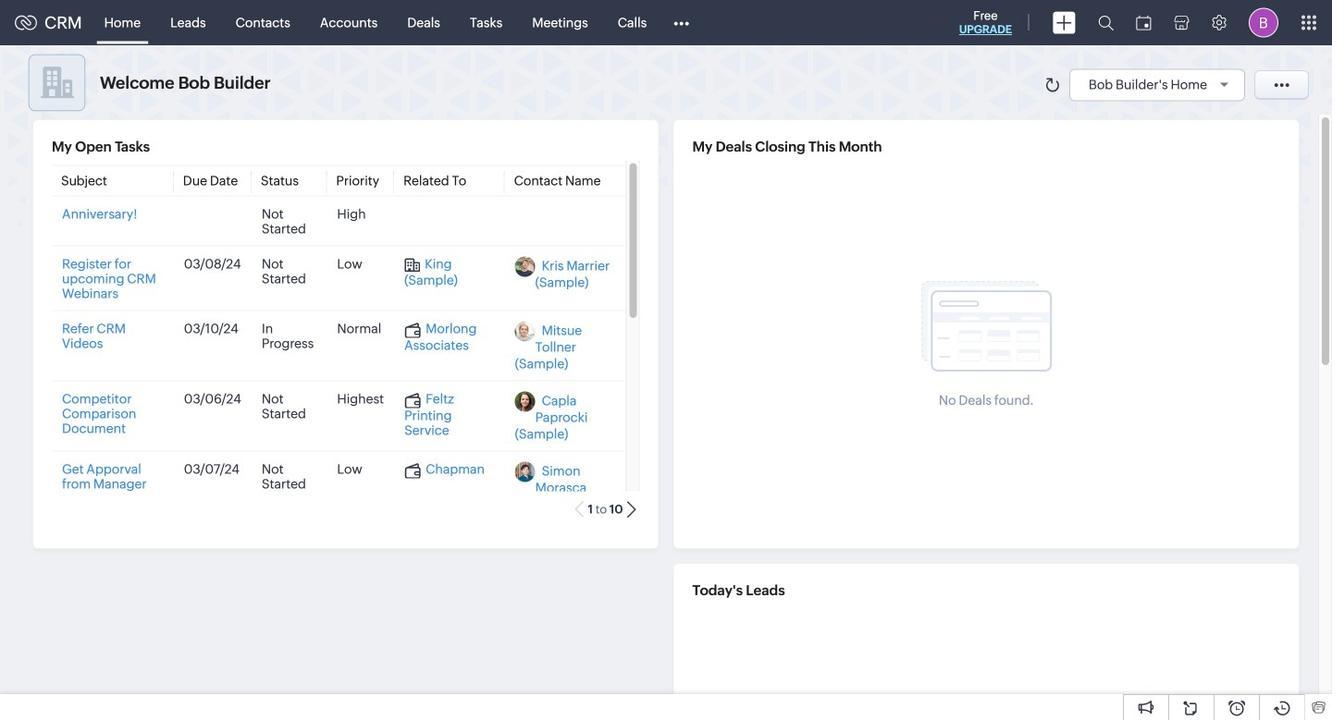 Task type: vqa. For each thing, say whether or not it's contained in the screenshot.
logo
yes



Task type: locate. For each thing, give the bounding box(es) containing it.
calendar image
[[1136, 15, 1152, 30]]

search element
[[1087, 0, 1125, 45]]

Other Modules field
[[662, 8, 702, 37]]

logo image
[[15, 15, 37, 30]]

search image
[[1098, 15, 1114, 31]]



Task type: describe. For each thing, give the bounding box(es) containing it.
create menu image
[[1053, 12, 1076, 34]]

profile element
[[1238, 0, 1290, 45]]

create menu element
[[1042, 0, 1087, 45]]

profile image
[[1249, 8, 1279, 37]]



